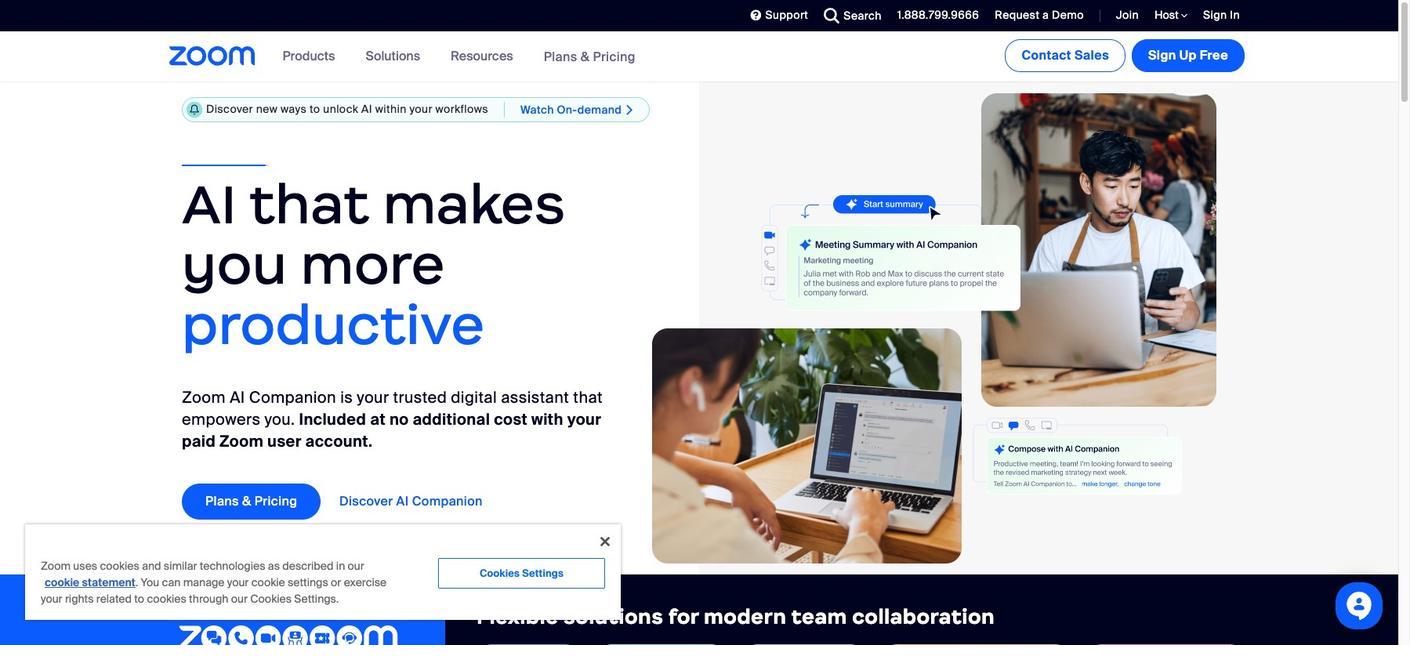 Task type: vqa. For each thing, say whether or not it's contained in the screenshot.
first heading
no



Task type: locate. For each thing, give the bounding box(es) containing it.
join link left host
[[1105, 0, 1143, 31]]

1 vertical spatial zoom
[[220, 432, 264, 452]]

sign left in
[[1204, 8, 1228, 22]]

more
[[301, 230, 445, 299]]

ai that makes you more
[[182, 170, 566, 299]]

1 vertical spatial companion
[[412, 494, 483, 510]]

plans & pricing
[[544, 48, 636, 65], [205, 494, 297, 510]]

join link
[[1105, 0, 1143, 31], [1117, 8, 1139, 22]]

watch
[[521, 102, 554, 117]]

1 horizontal spatial that
[[573, 388, 603, 408]]

digital
[[451, 388, 497, 408]]

flexible solutions for modern team collaboration
[[477, 605, 995, 630]]

request a demo link
[[984, 0, 1088, 31], [995, 8, 1084, 22]]

cookie up rights
[[45, 576, 79, 590]]

cookies down the "can"
[[147, 592, 186, 606]]

your right 'within'
[[410, 102, 433, 116]]

1 vertical spatial cookies
[[250, 592, 292, 606]]

companion inside zoom ai companion is your trusted digital assistant that empowers you.
[[249, 388, 336, 408]]

0 vertical spatial zoom interface icon image
[[711, 195, 1021, 320]]

zoom inside included at no additional cost with your paid zoom user account.
[[220, 432, 264, 452]]

0 horizontal spatial cookies
[[100, 559, 139, 573]]

1 horizontal spatial cookies
[[147, 592, 186, 606]]

request a demo
[[995, 8, 1084, 22]]

discover new ways to unlock ai within your workflows
[[206, 102, 488, 116]]

zoom spaces tab
[[597, 645, 727, 645]]

1 horizontal spatial sign
[[1204, 8, 1228, 22]]

to right ways
[[310, 102, 320, 116]]

free
[[1200, 47, 1229, 64]]

plans down paid on the left of the page
[[205, 494, 239, 510]]

0 vertical spatial sign
[[1204, 8, 1228, 22]]

& up technologies
[[242, 494, 251, 510]]

host
[[1155, 8, 1182, 22]]

sign up free
[[1149, 47, 1229, 64]]

0 vertical spatial &
[[581, 48, 590, 65]]

search
[[844, 9, 882, 23]]

0 horizontal spatial sign
[[1149, 47, 1177, 64]]

plans inside product information navigation
[[544, 48, 578, 65]]

your right the with
[[567, 410, 602, 430]]

1 horizontal spatial cookies
[[480, 567, 520, 580]]

zoom inside the zoom uses cookies and similar technologies as described in our cookie statement
[[41, 559, 71, 573]]

your
[[410, 102, 433, 116], [357, 388, 389, 408], [567, 410, 602, 430], [227, 576, 249, 590], [41, 592, 62, 606]]

1 horizontal spatial to
[[310, 102, 320, 116]]

1 vertical spatial pricing
[[255, 494, 297, 510]]

on-
[[557, 102, 578, 117]]

1 vertical spatial that
[[573, 388, 603, 408]]

ways
[[281, 102, 307, 116]]

0 horizontal spatial companion
[[249, 388, 336, 408]]

contact
[[1022, 47, 1072, 64]]

up
[[1180, 47, 1197, 64]]

contact sales
[[1022, 47, 1110, 64]]

included at no additional cost with your paid zoom user account.
[[182, 410, 602, 452]]

companion
[[249, 388, 336, 408], [412, 494, 483, 510]]

plans up on-
[[544, 48, 578, 65]]

1 horizontal spatial discover
[[340, 494, 393, 510]]

1 horizontal spatial our
[[348, 559, 364, 573]]

to
[[310, 102, 320, 116], [134, 592, 144, 606]]

0 vertical spatial pricing
[[593, 48, 636, 65]]

discover left new
[[206, 102, 253, 116]]

our inside .  you can manage your cookie settings or exercise your rights related to cookies through our cookies settings.
[[231, 592, 248, 606]]

1 horizontal spatial plans & pricing
[[544, 48, 636, 65]]

0 horizontal spatial plans
[[205, 494, 239, 510]]

sign up free button
[[1132, 39, 1245, 72]]

settings
[[522, 567, 564, 580]]

new
[[256, 102, 278, 116]]

0 vertical spatial our
[[348, 559, 364, 573]]

0 vertical spatial zoom
[[182, 388, 226, 408]]

cookie down as
[[251, 576, 285, 590]]

pricing inside product information navigation
[[593, 48, 636, 65]]

companion inside discover ai companion link
[[412, 494, 483, 510]]

demo
[[1052, 8, 1084, 22]]

our right the in
[[348, 559, 364, 573]]

that inside ai that makes you more
[[250, 170, 370, 238]]

sign in link
[[1192, 0, 1248, 31], [1204, 8, 1241, 22]]

1 horizontal spatial pricing
[[593, 48, 636, 65]]

to down .
[[134, 592, 144, 606]]

0 vertical spatial that
[[250, 170, 370, 238]]

plans & pricing inside main content
[[205, 494, 297, 510]]

cookies up statement
[[100, 559, 139, 573]]

1 vertical spatial &
[[242, 494, 251, 510]]

your down technologies
[[227, 576, 249, 590]]

that
[[250, 170, 370, 238], [573, 388, 603, 408]]

&
[[581, 48, 590, 65], [242, 494, 251, 510]]

0 horizontal spatial plans & pricing
[[205, 494, 297, 510]]

sign for sign in
[[1204, 8, 1228, 22]]

zoom left uses
[[41, 559, 71, 573]]

pricing down user
[[255, 494, 297, 510]]

1 vertical spatial to
[[134, 592, 144, 606]]

banner
[[151, 31, 1248, 82]]

ai inside zoom ai companion is your trusted digital assistant that empowers you.
[[230, 388, 245, 408]]

1 cookie from the left
[[45, 576, 79, 590]]

cookie inside the zoom uses cookies and similar technologies as described in our cookie statement
[[45, 576, 79, 590]]

your inside included at no additional cost with your paid zoom user account.
[[567, 410, 602, 430]]

0 horizontal spatial &
[[242, 494, 251, 510]]

zoom for our
[[41, 559, 71, 573]]

cookies settings button
[[438, 558, 605, 589]]

resources
[[451, 48, 513, 64]]

1 horizontal spatial &
[[581, 48, 590, 65]]

our right through
[[231, 592, 248, 606]]

discover down account.
[[340, 494, 393, 510]]

join link up meetings navigation
[[1117, 8, 1139, 22]]

main content containing ai that makes you more
[[0, 31, 1399, 645]]

join
[[1117, 8, 1139, 22]]

2 vertical spatial zoom
[[41, 559, 71, 573]]

0 horizontal spatial pricing
[[255, 494, 297, 510]]

0 horizontal spatial to
[[134, 592, 144, 606]]

rights
[[65, 592, 94, 606]]

within
[[375, 102, 407, 116]]

ai
[[362, 102, 373, 116], [182, 170, 237, 238], [230, 388, 245, 408], [396, 494, 409, 510]]

similar
[[164, 559, 197, 573]]

exercise
[[344, 576, 387, 590]]

your left rights
[[41, 592, 62, 606]]

1 horizontal spatial cookie
[[251, 576, 285, 590]]

0 vertical spatial cookies
[[480, 567, 520, 580]]

cookies
[[480, 567, 520, 580], [250, 592, 292, 606]]

companion for zoom
[[249, 388, 336, 408]]

0 vertical spatial cookies
[[100, 559, 139, 573]]

workflows
[[436, 102, 488, 116]]

sign
[[1204, 8, 1228, 22], [1149, 47, 1177, 64]]

zoom
[[182, 388, 226, 408], [220, 432, 264, 452], [41, 559, 71, 573]]

and
[[142, 559, 161, 573]]

in
[[336, 559, 345, 573]]

support
[[766, 8, 809, 22]]

cookies inside the zoom uses cookies and similar technologies as described in our cookie statement
[[100, 559, 139, 573]]

1 vertical spatial sign
[[1149, 47, 1177, 64]]

0 horizontal spatial that
[[250, 170, 370, 238]]

1 vertical spatial discover
[[340, 494, 393, 510]]

products
[[283, 48, 335, 64]]

can
[[162, 576, 181, 590]]

zoom interface icon image
[[711, 195, 1021, 320], [973, 417, 1182, 495]]

plans
[[544, 48, 578, 65], [205, 494, 239, 510]]

cost
[[494, 410, 528, 430]]

zoom inside zoom ai companion is your trusted digital assistant that empowers you.
[[182, 388, 226, 408]]

plans & pricing up the demand
[[544, 48, 636, 65]]

0 vertical spatial plans & pricing
[[544, 48, 636, 65]]

discover
[[206, 102, 253, 116], [340, 494, 393, 510]]

plans & pricing up technologies
[[205, 494, 297, 510]]

0 vertical spatial to
[[310, 102, 320, 116]]

for
[[669, 605, 699, 630]]

a
[[1043, 8, 1050, 22]]

your up at
[[357, 388, 389, 408]]

& up watch on-demand at left
[[581, 48, 590, 65]]

1 vertical spatial our
[[231, 592, 248, 606]]

zoom up empowers
[[182, 388, 226, 408]]

1 vertical spatial plans
[[205, 494, 239, 510]]

uses
[[73, 559, 97, 573]]

cookies left settings
[[480, 567, 520, 580]]

0 vertical spatial plans
[[544, 48, 578, 65]]

cookies down as
[[250, 592, 292, 606]]

you
[[182, 230, 287, 299]]

cookie
[[45, 576, 79, 590], [251, 576, 285, 590]]

cookie inside .  you can manage your cookie settings or exercise your rights related to cookies through our cookies settings.
[[251, 576, 285, 590]]

main content
[[0, 31, 1399, 645]]

0 vertical spatial discover
[[206, 102, 253, 116]]

banner containing contact sales
[[151, 31, 1248, 82]]

settings
[[288, 576, 328, 590]]

support link
[[754, 0, 813, 31], [766, 8, 809, 22]]

0 vertical spatial companion
[[249, 388, 336, 408]]

pricing up the demand
[[593, 48, 636, 65]]

as
[[268, 559, 280, 573]]

sign left up at the top
[[1149, 47, 1177, 64]]

1 vertical spatial plans & pricing
[[205, 494, 297, 510]]

zoom logo image
[[169, 46, 255, 66]]

zoom ai companion is your trusted digital assistant that empowers you.
[[182, 388, 603, 430]]

0 horizontal spatial cookies
[[250, 592, 292, 606]]

cookies inside .  you can manage your cookie settings or exercise your rights related to cookies through our cookies settings.
[[147, 592, 186, 606]]

& inside main content
[[242, 494, 251, 510]]

sign inside button
[[1149, 47, 1177, 64]]

0 horizontal spatial discover
[[206, 102, 253, 116]]

2 cookie from the left
[[251, 576, 285, 590]]

cookies inside .  you can manage your cookie settings or exercise your rights related to cookies through our cookies settings.
[[250, 592, 292, 606]]

zoom down empowers
[[220, 432, 264, 452]]

you
[[141, 576, 159, 590]]

0 horizontal spatial cookie
[[45, 576, 79, 590]]

1 horizontal spatial companion
[[412, 494, 483, 510]]

1 horizontal spatial plans
[[544, 48, 578, 65]]

1 vertical spatial cookies
[[147, 592, 186, 606]]

product information navigation
[[271, 31, 648, 82]]

0 horizontal spatial our
[[231, 592, 248, 606]]



Task type: describe. For each thing, give the bounding box(es) containing it.
demand
[[578, 102, 622, 117]]

statement
[[82, 576, 136, 590]]

host button
[[1155, 8, 1188, 23]]

zoom contact center tab
[[882, 645, 1071, 645]]

search button
[[813, 0, 886, 31]]

products button
[[283, 31, 342, 82]]

flexible
[[477, 605, 559, 630]]

discover for discover new ways to unlock ai within your workflows
[[206, 102, 253, 116]]

ai inside ai that makes you more
[[182, 170, 237, 238]]

no
[[390, 410, 409, 430]]

discover for discover ai companion
[[340, 494, 393, 510]]

discover ai companion link
[[340, 484, 506, 520]]

zoom unified communication platform image
[[179, 626, 398, 645]]

technologies
[[200, 559, 265, 573]]

discover ai companion
[[340, 494, 483, 510]]

additional
[[413, 410, 490, 430]]

companion for discover
[[412, 494, 483, 510]]

1 vertical spatial zoom interface icon image
[[973, 417, 1182, 495]]

cookie statement link
[[45, 576, 136, 590]]

solutions
[[564, 605, 664, 630]]

plans & pricing link inside main content
[[182, 484, 321, 520]]

our inside the zoom uses cookies and similar technologies as described in our cookie statement
[[348, 559, 364, 573]]

through
[[189, 592, 228, 606]]

you.
[[265, 410, 295, 430]]

solutions
[[366, 48, 420, 64]]

meetings navigation
[[1003, 31, 1248, 75]]

or
[[331, 576, 341, 590]]

watch on-demand
[[521, 102, 622, 117]]

right image
[[622, 103, 638, 116]]

zoom uses cookies and similar technologies as described in our cookie statement
[[41, 559, 364, 590]]

& inside product information navigation
[[581, 48, 590, 65]]

in
[[1231, 8, 1241, 22]]

account.
[[306, 432, 373, 452]]

to inside main content
[[310, 102, 320, 116]]

user
[[267, 432, 302, 452]]

that inside zoom ai companion is your trusted digital assistant that empowers you.
[[573, 388, 603, 408]]

unlock
[[323, 102, 359, 116]]

to inside .  you can manage your cookie settings or exercise your rights related to cookies through our cookies settings.
[[134, 592, 144, 606]]

paid
[[182, 432, 216, 452]]

zoom for empowers
[[182, 388, 226, 408]]

zoom developers tab
[[1087, 645, 1246, 645]]

is
[[340, 388, 353, 408]]

included
[[299, 410, 367, 430]]

cookies inside button
[[480, 567, 520, 580]]

team
[[792, 605, 848, 630]]

cookies settings
[[480, 567, 564, 580]]

plans & pricing inside product information navigation
[[544, 48, 636, 65]]

contact sales link
[[1006, 39, 1126, 72]]

flexible solutions for modern team collaboration tab list
[[597, 645, 1246, 645]]

sign for sign up free
[[1149, 47, 1177, 64]]

manage
[[183, 576, 225, 590]]

plans inside main content
[[205, 494, 239, 510]]

collaboration
[[853, 605, 995, 630]]

related
[[96, 592, 132, 606]]

resources button
[[451, 31, 520, 82]]

at
[[370, 410, 386, 430]]

makes
[[383, 170, 566, 238]]

empowers
[[182, 410, 261, 430]]

modern
[[704, 605, 787, 630]]

1.888.799.9666
[[898, 8, 980, 22]]

sign in
[[1204, 8, 1241, 22]]

your inside zoom ai companion is your trusted digital assistant that empowers you.
[[357, 388, 389, 408]]

request
[[995, 8, 1040, 22]]

.  you can manage your cookie settings or exercise your rights related to cookies through our cookies settings.
[[41, 576, 387, 606]]

assistant
[[501, 388, 569, 408]]

solutions button
[[366, 31, 427, 82]]

zoom events tab
[[742, 645, 866, 645]]

.
[[136, 576, 138, 590]]

sales
[[1075, 47, 1110, 64]]

settings.
[[294, 592, 339, 606]]

privacy alert dialog
[[25, 525, 621, 620]]

pricing inside main content
[[255, 494, 297, 510]]

trusted
[[393, 388, 447, 408]]

productive
[[182, 291, 485, 359]]

described
[[283, 559, 334, 573]]

with
[[532, 410, 564, 430]]



